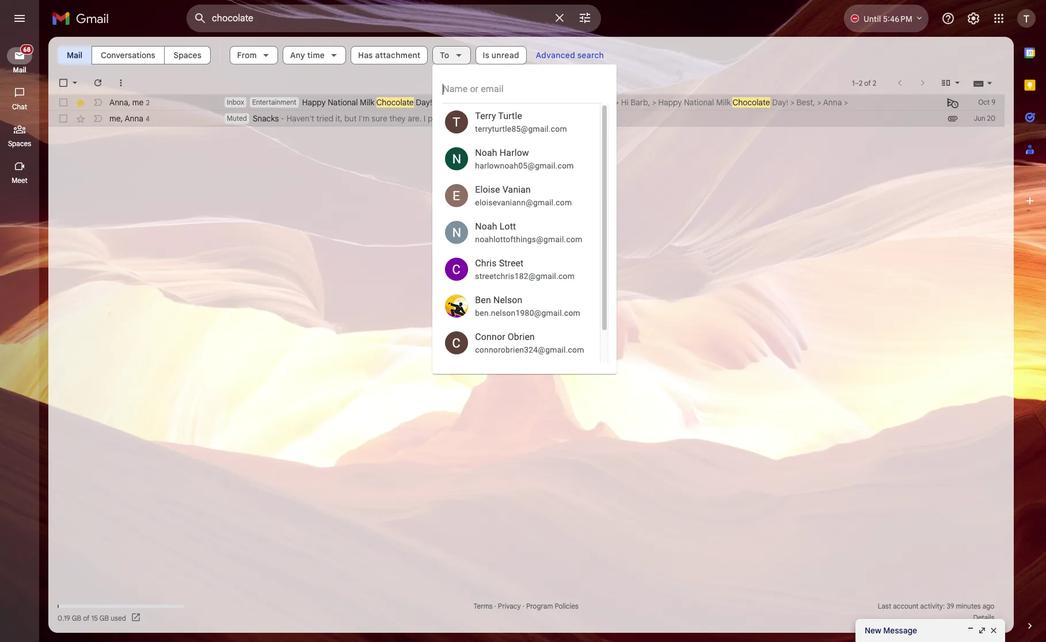 Task type: vqa. For each thing, say whether or not it's contained in the screenshot.


Task type: locate. For each thing, give the bounding box(es) containing it.
unread
[[492, 50, 519, 60]]

toggle split pane mode image
[[940, 77, 952, 89]]

navigation
[[0, 37, 40, 643]]

last account activity: 39 minutes ago details
[[878, 602, 995, 622]]

terryturtle85@gmail.com
[[475, 124, 567, 134]]

0 horizontal spatial spaces
[[8, 139, 31, 148]]

0 vertical spatial -
[[434, 97, 438, 108]]

has attachment button
[[351, 46, 428, 64]]

1 gb from the left
[[72, 614, 81, 623]]

medina
[[561, 97, 588, 108]]

of left 15
[[83, 614, 90, 623]]

minimize image
[[966, 626, 975, 636]]

privacy link
[[498, 602, 521, 611]]

1 vertical spatial of
[[83, 614, 90, 623]]

has attachment
[[358, 50, 420, 60]]

chat
[[12, 102, 27, 111]]

footer
[[48, 601, 1005, 624]]

spaces down search in mail "image"
[[174, 50, 201, 60]]

main content
[[48, 37, 1014, 633]]

gmail image
[[52, 7, 115, 30]]

program policies link
[[526, 602, 579, 611]]

option
[[436, 362, 600, 398]]

gb right 15
[[99, 614, 109, 623]]

main menu image
[[13, 12, 26, 25]]

list box containing terry turtle
[[436, 104, 600, 398]]

program
[[526, 602, 553, 611]]

streetchris182@gmail.com
[[475, 272, 575, 281]]

Search in mail text field
[[212, 13, 546, 24]]

of
[[864, 79, 871, 87], [83, 614, 90, 623]]

footer containing terms
[[48, 601, 1005, 624]]

1 horizontal spatial happy
[[658, 97, 682, 108]]

ben
[[475, 295, 491, 306]]

1 horizontal spatial -
[[434, 97, 438, 108]]

me down "anna , me 2"
[[109, 113, 121, 123]]

1 horizontal spatial ·
[[523, 602, 524, 611]]

- left fri, at left
[[434, 97, 438, 108]]

4 > from the left
[[817, 97, 821, 108]]

3 > from the left
[[790, 97, 795, 108]]

Name or email text field
[[443, 78, 604, 101]]

0 horizontal spatial 2
[[146, 98, 150, 107]]

noah inside noah harlow harlownoah05@gmail.com
[[475, 147, 497, 158]]

2 up 4
[[146, 98, 150, 107]]

day!
[[416, 97, 432, 108], [772, 97, 788, 108]]

None checkbox
[[58, 97, 69, 108]]

, for anna
[[128, 97, 130, 107]]

1 horizontal spatial mail
[[67, 50, 82, 60]]

anna
[[109, 97, 128, 107], [540, 97, 559, 108], [823, 97, 842, 108], [125, 113, 143, 123]]

anna up me , anna 4
[[109, 97, 128, 107]]

harlownoah05@gmail.com
[[475, 161, 574, 170]]

mail down 68 link
[[13, 66, 26, 74]]

–
[[855, 79, 859, 87]]

noah harlow harlownoah05@gmail.com
[[475, 147, 574, 170]]

harlow
[[500, 147, 529, 158]]

None checkbox
[[58, 77, 69, 89], [58, 113, 69, 124], [58, 77, 69, 89], [58, 113, 69, 124]]

, up me , anna 4
[[128, 97, 130, 107]]

barb,
[[631, 97, 650, 108]]

vanian
[[502, 184, 531, 195]]

2 · from the left
[[523, 602, 524, 611]]

noah inside noah lott noahlottofthings@gmail.com
[[475, 221, 497, 232]]

prefer
[[428, 113, 450, 124]]

any time
[[290, 50, 325, 60]]

advanced search options image
[[573, 6, 596, 29]]

, down "anna , me 2"
[[121, 113, 123, 123]]

day! left best, on the right of page
[[772, 97, 788, 108]]

spaces button
[[164, 45, 211, 66]]

0 horizontal spatial day!
[[416, 97, 432, 108]]

4:09
[[508, 97, 525, 108]]

nelson
[[493, 295, 523, 306]]

Search in mail search field
[[187, 5, 601, 32]]

spaces inside button
[[174, 50, 201, 60]]

noah for noah lott
[[475, 221, 497, 232]]

row
[[48, 94, 1005, 111], [48, 111, 1005, 127]]

0 horizontal spatial happy
[[302, 97, 326, 108]]

used
[[111, 614, 126, 623]]

2 noah from the top
[[475, 221, 497, 232]]

ben nelson ben.nelson1980@gmail.com
[[475, 295, 580, 318]]

me up me , anna 4
[[132, 97, 144, 107]]

of right –
[[864, 79, 871, 87]]

advanced search
[[536, 50, 604, 60]]

spaces down chat heading
[[8, 139, 31, 148]]

spaces
[[174, 50, 201, 60], [8, 139, 31, 148]]

my
[[553, 113, 564, 124]]

support image
[[941, 12, 955, 25]]

0 horizontal spatial ·
[[494, 602, 496, 611]]

chocolate
[[376, 97, 414, 108], [733, 97, 770, 108]]

it,
[[336, 113, 342, 124]]

0 horizontal spatial of
[[83, 614, 90, 623]]

0 vertical spatial mail
[[67, 50, 82, 60]]

mail
[[67, 50, 82, 60], [13, 66, 26, 74]]

1 national from the left
[[328, 97, 358, 108]]

chocolate left best, on the right of page
[[733, 97, 770, 108]]

noah lott noahlottofthings@gmail.com
[[475, 221, 582, 244]]

me , anna 4
[[109, 113, 150, 123]]

1 horizontal spatial me
[[132, 97, 144, 107]]

advanced
[[536, 50, 575, 60]]

-
[[434, 97, 438, 108], [281, 113, 285, 124]]

2 row from the top
[[48, 111, 1005, 127]]

chris street streetchris182@gmail.com
[[475, 258, 575, 281]]

terms link
[[474, 602, 493, 611]]

0 vertical spatial of
[[864, 79, 871, 87]]

0 horizontal spatial gb
[[72, 614, 81, 623]]

milk
[[360, 97, 374, 108], [716, 97, 731, 108]]

4
[[146, 114, 150, 123]]

2 milk from the left
[[716, 97, 731, 108]]

sure
[[372, 113, 387, 124]]

·
[[494, 602, 496, 611], [523, 602, 524, 611]]

anna right pm at top right
[[540, 97, 559, 108]]

turtle
[[498, 111, 522, 121]]

meet heading
[[0, 176, 39, 185]]

from
[[237, 50, 257, 60]]

0 horizontal spatial mail
[[13, 66, 26, 74]]

snacks
[[253, 113, 279, 124]]

to button
[[433, 46, 471, 64]]

· right privacy link
[[523, 602, 524, 611]]

1 vertical spatial noah
[[475, 221, 497, 232]]

1 horizontal spatial chocolate
[[733, 97, 770, 108]]

1 row from the top
[[48, 94, 1005, 111]]

2
[[859, 79, 863, 87], [873, 79, 876, 87], [146, 98, 150, 107]]

0 horizontal spatial me
[[109, 113, 121, 123]]

pop out image
[[978, 626, 987, 636]]

· right terms
[[494, 602, 496, 611]]

39
[[947, 602, 954, 611]]

any
[[290, 50, 305, 60]]

refresh image
[[92, 77, 104, 89]]

anna right best, on the right of page
[[823, 97, 842, 108]]

0 vertical spatial noah
[[475, 147, 497, 158]]

1 horizontal spatial national
[[684, 97, 714, 108]]

0 vertical spatial spaces
[[174, 50, 201, 60]]

1 milk from the left
[[360, 97, 374, 108]]

jul
[[453, 97, 463, 108]]

more image
[[115, 77, 127, 89]]

0 vertical spatial ,
[[128, 97, 130, 107]]

noah left harlow
[[475, 147, 497, 158]]

1 horizontal spatial day!
[[772, 97, 788, 108]]

tab list
[[1014, 37, 1046, 601]]

happy right barb,
[[658, 97, 682, 108]]

5 > from the left
[[844, 97, 848, 108]]

is
[[483, 50, 489, 60]]

1 horizontal spatial spaces
[[174, 50, 201, 60]]

2 right 1
[[859, 79, 863, 87]]

has scheduled message image
[[947, 97, 959, 108]]

- right snacks
[[281, 113, 285, 124]]

eloisevaniann@gmail.com
[[475, 198, 572, 207]]

fri,
[[440, 97, 451, 108]]

1 vertical spatial spaces
[[8, 139, 31, 148]]

0 horizontal spatial ,
[[121, 113, 123, 123]]

2 right –
[[873, 79, 876, 87]]

list box
[[436, 104, 600, 398]]

ago
[[983, 602, 995, 611]]

1 vertical spatial ,
[[121, 113, 123, 123]]

0 horizontal spatial national
[[328, 97, 358, 108]]

0 horizontal spatial chocolate
[[376, 97, 414, 108]]

2 inside "anna , me 2"
[[146, 98, 150, 107]]

happy up tried
[[302, 97, 326, 108]]

mail down gmail image
[[67, 50, 82, 60]]

0.19
[[58, 614, 70, 623]]

haven't
[[287, 113, 314, 124]]

noah left lott
[[475, 221, 497, 232]]

none checkbox inside row
[[58, 97, 69, 108]]

search in mail image
[[190, 8, 211, 29]]

2 > from the left
[[652, 97, 656, 108]]

1 horizontal spatial gb
[[99, 614, 109, 623]]

national
[[328, 97, 358, 108], [684, 97, 714, 108]]

conversations button
[[92, 45, 164, 66]]

0 horizontal spatial milk
[[360, 97, 374, 108]]

1 horizontal spatial ,
[[128, 97, 130, 107]]

i
[[424, 113, 426, 124]]

1 horizontal spatial milk
[[716, 97, 731, 108]]

1 – 2 of 2
[[852, 79, 876, 87]]

gb right 0.19
[[72, 614, 81, 623]]

1 vertical spatial mail
[[13, 66, 26, 74]]

1 day! from the left
[[416, 97, 432, 108]]

muted snacks - haven't tried it, but i'm sure they are. i prefer tortilla chips and guac  with my margaritas!
[[227, 113, 607, 124]]

terms · privacy · program policies
[[474, 602, 579, 611]]

connor obrien connorobrien324@gmail.com
[[475, 332, 584, 355]]

noah
[[475, 147, 497, 158], [475, 221, 497, 232]]

they
[[389, 113, 406, 124]]

chocolate up they
[[376, 97, 414, 108]]

0 horizontal spatial -
[[281, 113, 285, 124]]

street
[[499, 258, 524, 269]]

chris
[[475, 258, 497, 269]]

day! up i
[[416, 97, 432, 108]]

1 noah from the top
[[475, 147, 497, 158]]



Task type: describe. For each thing, give the bounding box(es) containing it.
mail inside heading
[[13, 66, 26, 74]]

at
[[499, 97, 506, 108]]

new message
[[865, 626, 917, 636]]

spaces heading
[[0, 139, 39, 149]]

68
[[23, 45, 31, 54]]

2 chocolate from the left
[[733, 97, 770, 108]]

1 · from the left
[[494, 602, 496, 611]]

but
[[344, 113, 357, 124]]

anna left 4
[[125, 113, 143, 123]]

0.19 gb of 15 gb used
[[58, 614, 126, 623]]

i'm
[[359, 113, 370, 124]]

noah for noah harlow
[[475, 147, 497, 158]]

1 > from the left
[[615, 97, 619, 108]]

2023
[[478, 97, 497, 108]]

happy national milk chocolate day! - fri, jul 28, 2023 at 4:09 pm anna medina wrote: > hi barb, > happy national  milk chocolate day! > best, > anna >
[[302, 97, 848, 108]]

, for me
[[121, 113, 123, 123]]

mail inside button
[[67, 50, 82, 60]]

inbox
[[227, 98, 244, 107]]

9
[[992, 98, 995, 107]]

1 vertical spatial me
[[109, 113, 121, 123]]

1 chocolate from the left
[[376, 97, 414, 108]]

tortilla
[[452, 113, 476, 124]]

connor
[[475, 332, 505, 343]]

privacy
[[498, 602, 521, 611]]

2 day! from the left
[[772, 97, 788, 108]]

terry turtle terryturtle85@gmail.com
[[475, 111, 567, 134]]

spaces inside heading
[[8, 139, 31, 148]]

obrien
[[508, 332, 535, 343]]

and
[[499, 113, 513, 124]]

anna , me 2
[[109, 97, 150, 107]]

clear search image
[[548, 6, 571, 29]]

time
[[307, 50, 325, 60]]

noahlottofthings@gmail.com
[[475, 235, 582, 244]]

details
[[973, 614, 995, 622]]

hi
[[621, 97, 629, 108]]

muted
[[227, 114, 247, 123]]

oct
[[978, 98, 990, 107]]

row containing anna
[[48, 94, 1005, 111]]

last
[[878, 602, 891, 611]]

with
[[535, 113, 551, 124]]

1 vertical spatial -
[[281, 113, 285, 124]]

close image
[[989, 626, 998, 636]]

2 gb from the left
[[99, 614, 109, 623]]

new
[[865, 626, 881, 636]]

are.
[[408, 113, 422, 124]]

row containing me
[[48, 111, 1005, 127]]

eloise
[[475, 184, 500, 195]]

jun
[[974, 114, 985, 123]]

to
[[440, 50, 449, 60]]

main content containing mail
[[48, 37, 1014, 633]]

margaritas!
[[566, 113, 607, 124]]

conversations
[[101, 50, 155, 60]]

show the input tools menu image
[[986, 79, 993, 87]]

connorobrien324@gmail.com
[[475, 345, 584, 355]]

68 link
[[7, 44, 33, 64]]

2 horizontal spatial 2
[[873, 79, 876, 87]]

of inside footer
[[83, 614, 90, 623]]

lott
[[500, 221, 516, 232]]

mail heading
[[0, 66, 39, 75]]

ben.nelson1980@gmail.com
[[475, 309, 580, 318]]

pm
[[527, 97, 538, 108]]

search
[[577, 50, 604, 60]]

footer inside main content
[[48, 601, 1005, 624]]

attachment
[[375, 50, 420, 60]]

0 vertical spatial me
[[132, 97, 144, 107]]

tried
[[316, 113, 334, 124]]

is unread button
[[475, 46, 527, 64]]

20
[[987, 114, 995, 123]]

navigation containing mail
[[0, 37, 40, 643]]

wrote:
[[590, 97, 613, 108]]

any time button
[[283, 46, 346, 64]]

from button
[[230, 46, 278, 64]]

chips
[[478, 113, 497, 124]]

oct 9
[[978, 98, 995, 107]]

follow link to manage storage image
[[131, 613, 142, 624]]

1
[[852, 79, 855, 87]]

policies
[[555, 602, 579, 611]]

1 happy from the left
[[302, 97, 326, 108]]

has attachment image
[[947, 113, 959, 124]]

mail button
[[58, 45, 92, 66]]

account
[[893, 602, 919, 611]]

message
[[883, 626, 917, 636]]

terry
[[475, 111, 496, 121]]

1 horizontal spatial of
[[864, 79, 871, 87]]

1 horizontal spatial 2
[[859, 79, 863, 87]]

chat heading
[[0, 102, 39, 112]]

meet
[[12, 176, 28, 185]]

guac
[[515, 113, 533, 124]]

28,
[[466, 97, 476, 108]]

is unread
[[483, 50, 519, 60]]

2 happy from the left
[[658, 97, 682, 108]]

has
[[358, 50, 373, 60]]

settings image
[[967, 12, 981, 25]]

15
[[91, 614, 98, 623]]

2 national from the left
[[684, 97, 714, 108]]

jun 20
[[974, 114, 995, 123]]

advanced search button
[[531, 45, 609, 66]]

entertainment
[[252, 98, 296, 107]]



